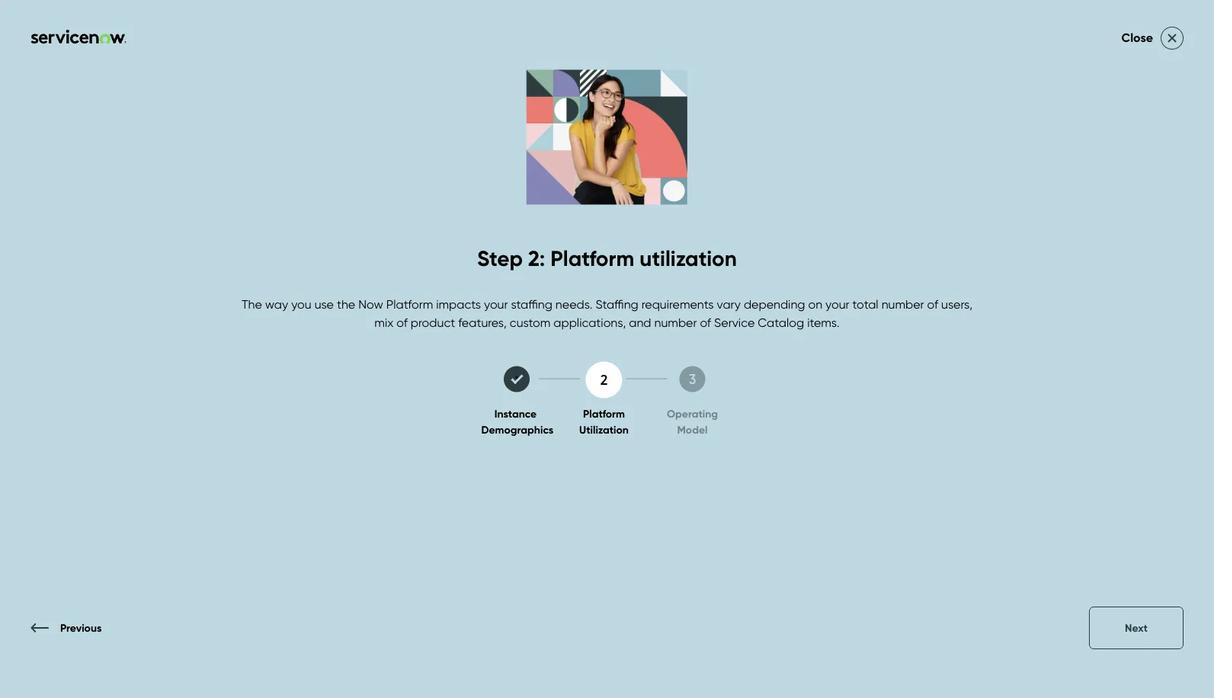 Task type: locate. For each thing, give the bounding box(es) containing it.
demographics
[[482, 423, 554, 436]]

0 horizontal spatial to
[[857, 359, 869, 374]]

and left extends
[[989, 286, 1011, 301]]

0 vertical spatial team
[[1034, 167, 1125, 212]]

estimator
[[673, 215, 833, 260], [802, 359, 854, 374]]

mix
[[375, 315, 394, 330]]

team inside your servicenow® platform team establishes, maintains, and extends servicenow as a strategic b
[[829, 286, 858, 301]]

of
[[928, 297, 939, 312], [397, 315, 408, 330], [700, 315, 711, 330]]

servicenow platform team estimator
[[673, 167, 1125, 260]]

team
[[1034, 167, 1125, 212], [768, 359, 799, 374]]

your right on
[[826, 297, 850, 312]]

the right use
[[337, 297, 355, 312]]

way
[[265, 297, 288, 312]]

estimator up servicenow®
[[673, 215, 833, 260]]

total
[[853, 297, 879, 312]]

0 vertical spatial team
[[829, 286, 858, 301]]

1 vertical spatial estimator
[[802, 359, 854, 374]]

you
[[291, 297, 312, 312], [1021, 359, 1041, 374]]

estimator down items.
[[802, 359, 854, 374]]

of left service
[[700, 315, 711, 330]]

1 vertical spatial number
[[655, 315, 697, 330]]

and left ge
[[1180, 359, 1203, 374]]

events
[[430, 63, 466, 78]]

1
[[515, 374, 519, 385]]

get support
[[669, 63, 738, 78]]

strategic
[[1158, 286, 1207, 301]]

to
[[857, 359, 869, 374], [1076, 359, 1087, 374]]

2 horizontal spatial your
[[1121, 359, 1145, 374]]

1 vertical spatial the
[[696, 359, 715, 374]]

0 vertical spatial number
[[882, 297, 925, 312]]

number
[[882, 297, 925, 312], [655, 315, 697, 330]]

and
[[469, 63, 492, 78], [989, 286, 1011, 301], [629, 315, 652, 330], [1180, 359, 1203, 374]]

0 horizontal spatial the
[[337, 297, 355, 312]]

1 horizontal spatial you
[[1021, 359, 1041, 374]]

1 vertical spatial team
[[768, 359, 799, 374]]

number down "requirements"
[[655, 315, 697, 330]]

1 horizontal spatial your
[[826, 297, 850, 312]]

use
[[315, 297, 334, 312]]

of right mix
[[397, 315, 408, 330]]

support
[[693, 63, 738, 78]]

the inside the way you use the now platform impacts your staffing needs. staffing requirements vary depending on your total number of users, mix of product features, custom applications, and number of service catalog items.
[[337, 297, 355, 312]]

you left use
[[291, 297, 312, 312]]

users,
[[942, 297, 973, 312]]

0 vertical spatial estimator
[[673, 215, 833, 260]]

platform
[[778, 286, 826, 301]]

estimator inside servicenow platform team estimator
[[673, 215, 833, 260]]

0 horizontal spatial team
[[768, 359, 799, 374]]

team inside servicenow platform team estimator
[[1034, 167, 1125, 212]]

and inside the way you use the now platform impacts your staffing needs. staffing requirements vary depending on your total number of users, mix of product features, custom applications, and number of service catalog items.
[[629, 315, 652, 330]]

team
[[829, 286, 858, 301], [1148, 359, 1177, 374]]

b
[[1210, 286, 1215, 301]]

your up features,
[[484, 297, 508, 312]]

1 horizontal spatial servicenow
[[1062, 286, 1127, 301]]

get support link
[[669, 56, 738, 86]]

number right total
[[882, 297, 925, 312]]

needs.
[[556, 297, 593, 312]]

model
[[677, 423, 708, 436]]

0 vertical spatial you
[[291, 297, 312, 312]]

applications,
[[554, 315, 626, 330]]

a
[[1147, 286, 1154, 301]]

to left build
[[1076, 359, 1087, 374]]

1 to from the left
[[857, 359, 869, 374]]

1 vertical spatial you
[[1021, 359, 1041, 374]]

0 vertical spatial servicenow
[[673, 167, 872, 212]]

to left find
[[857, 359, 869, 374]]

build
[[1090, 359, 1118, 374]]

the
[[337, 297, 355, 312], [696, 359, 715, 374]]

platform
[[881, 167, 1025, 212], [551, 245, 635, 272], [386, 297, 433, 312], [718, 359, 765, 374], [583, 407, 625, 420]]

servicenow inside servicenow platform team estimator
[[673, 167, 872, 212]]

your right build
[[1121, 359, 1145, 374]]

your
[[484, 297, 508, 312], [826, 297, 850, 312], [1121, 359, 1145, 374]]

need
[[1044, 359, 1073, 374]]

and down staffing
[[629, 315, 652, 330]]

0 horizontal spatial team
[[829, 286, 858, 301]]

requirements
[[642, 297, 714, 312]]

staffing
[[511, 297, 553, 312]]

team left ge
[[1148, 359, 1177, 374]]

close
[[1122, 30, 1154, 45]]

items.
[[808, 315, 840, 330]]

and inside use the platform team estimator to find out how many people you need to build your team and ge
[[1180, 359, 1203, 374]]

operating model
[[667, 407, 718, 436]]

the right 'use'
[[696, 359, 715, 374]]

as
[[1130, 286, 1144, 301]]

1 vertical spatial team
[[1148, 359, 1177, 374]]

1 horizontal spatial the
[[696, 359, 715, 374]]

1 horizontal spatial team
[[1034, 167, 1125, 212]]

0 horizontal spatial servicenow
[[673, 167, 872, 212]]

platform inside the way you use the now platform impacts your staffing needs. staffing requirements vary depending on your total number of users, mix of product features, custom applications, and number of service catalog items.
[[386, 297, 433, 312]]

1 horizontal spatial team
[[1148, 359, 1177, 374]]

events and webinars link
[[430, 56, 547, 86]]

team right on
[[829, 286, 858, 301]]

1 horizontal spatial to
[[1076, 359, 1087, 374]]

servicenow
[[673, 167, 872, 212], [1062, 286, 1127, 301]]

product
[[411, 315, 455, 330]]

0 horizontal spatial you
[[291, 297, 312, 312]]

events and webinars
[[430, 63, 547, 78]]

utilization
[[580, 423, 629, 436]]

next link
[[1090, 607, 1184, 650]]

custom
[[510, 315, 551, 330]]

0 vertical spatial the
[[337, 297, 355, 312]]

the way you use the now platform impacts your staffing needs. staffing requirements vary depending on your total number of users, mix of product features, custom applications, and number of service catalog items.
[[242, 297, 973, 330]]

how
[[917, 359, 941, 374]]

the
[[242, 297, 262, 312]]

step 2: platform utilization
[[477, 245, 737, 272]]

utilization
[[640, 245, 737, 272]]

extends
[[1014, 286, 1059, 301]]

operating
[[667, 407, 718, 420]]

of left users,
[[928, 297, 939, 312]]

you left the need
[[1021, 359, 1041, 374]]

1 vertical spatial servicenow
[[1062, 286, 1127, 301]]



Task type: vqa. For each thing, say whether or not it's contained in the screenshot.
individualized on the left bottom
no



Task type: describe. For each thing, give the bounding box(es) containing it.
servicenow®
[[700, 286, 775, 301]]

your inside use the platform team estimator to find out how many people you need to build your team and ge
[[1121, 359, 1145, 374]]

and inside your servicenow® platform team establishes, maintains, and extends servicenow as a strategic b
[[989, 286, 1011, 301]]

previous
[[60, 622, 102, 635]]

your
[[673, 286, 697, 301]]

you inside use the platform team estimator to find out how many people you need to build your team and ge
[[1021, 359, 1041, 374]]

2 to from the left
[[1076, 359, 1087, 374]]

now
[[359, 297, 383, 312]]

platform inside servicenow platform team estimator
[[881, 167, 1025, 212]]

and right the events
[[469, 63, 492, 78]]

you inside the way you use the now platform impacts your staffing needs. staffing requirements vary depending on your total number of users, mix of product features, custom applications, and number of service catalog items.
[[291, 297, 312, 312]]

platform inside platform utilization
[[583, 407, 625, 420]]

platform inside use the platform team estimator to find out how many people you need to build your team and ge
[[718, 359, 765, 374]]

staffing
[[596, 297, 639, 312]]

impacts
[[436, 297, 481, 312]]

your servicenow® platform team establishes, maintains, and extends servicenow as a strategic b
[[673, 286, 1215, 337]]

next
[[1126, 622, 1148, 635]]

service
[[714, 315, 755, 330]]

2
[[601, 371, 608, 388]]

use the platform team estimator to find out how many people you need to build your team and ge
[[673, 359, 1215, 392]]

services
[[585, 63, 631, 78]]

find
[[872, 359, 893, 374]]

1 horizontal spatial number
[[882, 297, 925, 312]]

0 horizontal spatial of
[[397, 315, 408, 330]]

step
[[477, 245, 523, 272]]

webinars
[[495, 63, 547, 78]]

the inside use the platform team estimator to find out how many people you need to build your team and ge
[[696, 359, 715, 374]]

catalog
[[758, 315, 805, 330]]

features,
[[458, 315, 507, 330]]

0 horizontal spatial number
[[655, 315, 697, 330]]

estimator inside use the platform team estimator to find out how many people you need to build your team and ge
[[802, 359, 854, 374]]

services link
[[585, 56, 631, 86]]

maintains,
[[929, 286, 986, 301]]

vary
[[717, 297, 741, 312]]

use
[[673, 359, 693, 374]]

establishes,
[[861, 286, 926, 301]]

team inside use the platform team estimator to find out how many people you need to build your team and ge
[[1148, 359, 1177, 374]]

2:
[[528, 245, 545, 272]]

servicenow inside your servicenow® platform team establishes, maintains, and extends servicenow as a strategic b
[[1062, 286, 1127, 301]]

0 horizontal spatial your
[[484, 297, 508, 312]]

ge
[[1206, 359, 1215, 374]]

get
[[669, 63, 690, 78]]

team inside use the platform team estimator to find out how many people you need to build your team and ge
[[768, 359, 799, 374]]

instance demographics
[[482, 407, 554, 436]]

2 horizontal spatial of
[[928, 297, 939, 312]]

many
[[944, 359, 975, 374]]

1 horizontal spatial of
[[700, 315, 711, 330]]

3
[[689, 371, 696, 388]]

platform utilization
[[580, 407, 629, 436]]

on
[[809, 297, 823, 312]]

depending
[[744, 297, 806, 312]]

out
[[896, 359, 914, 374]]

instance
[[495, 407, 537, 420]]

people
[[978, 359, 1018, 374]]



